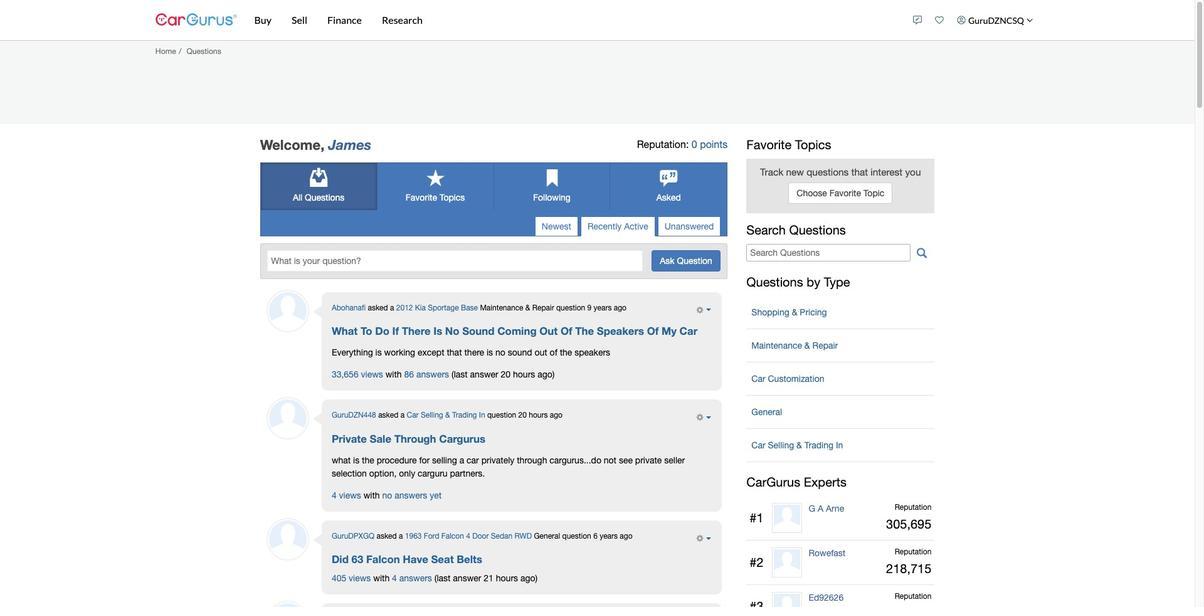 Task type: describe. For each thing, give the bounding box(es) containing it.
maintenance & repair link
[[747, 335, 935, 357]]

answers for 86
[[417, 370, 449, 380]]

questions right /
[[187, 46, 221, 56]]

1 vertical spatial question
[[487, 411, 516, 420]]

selection
[[332, 468, 367, 479]]

have
[[403, 553, 428, 566]]

2 horizontal spatial favorite
[[830, 188, 861, 198]]

gurudzn448 link
[[332, 411, 376, 420]]

abohanafi
[[332, 303, 366, 312]]

did 63 falcon have seat belts
[[332, 553, 482, 566]]

hours for (last answer 21 hours ago)
[[496, 573, 518, 584]]

search questions
[[747, 223, 846, 237]]

9
[[588, 303, 592, 312]]

points
[[700, 139, 728, 150]]

& up cargurus
[[445, 411, 450, 420]]

sportage
[[428, 303, 459, 312]]

cargurus logo homepage link link
[[155, 2, 237, 38]]

interest
[[871, 166, 903, 177]]

car customization
[[752, 374, 825, 384]]

private sale through cargurus
[[332, 433, 486, 445]]

what is the procedure for selling a car privately through cargurus...do not see private seller selection option, only carguru partners.
[[332, 455, 685, 479]]

with for 86
[[386, 370, 402, 380]]

2 of from the left
[[647, 325, 659, 338]]

home link
[[155, 46, 176, 56]]

answer for 21
[[453, 573, 481, 584]]

abohanafi link
[[332, 303, 366, 312]]

is
[[434, 325, 442, 338]]

car
[[467, 455, 479, 465]]

working
[[384, 348, 415, 358]]

base
[[461, 303, 478, 312]]

& up coming
[[526, 303, 530, 312]]

g a arne
[[809, 504, 845, 514]]

do
[[375, 325, 390, 338]]

rwd
[[515, 532, 532, 541]]

gurudzn448
[[332, 411, 376, 420]]

3 reputation from the top
[[895, 592, 932, 601]]

no answers yet link
[[382, 490, 442, 500]]

1963
[[405, 532, 422, 541]]

1 vertical spatial years
[[600, 532, 618, 541]]

favorite topics inside favorite topics link
[[406, 193, 465, 203]]

ed92626
[[809, 593, 844, 603]]

a inside what is the procedure for selling a car privately through cargurus...do not see private seller selection option, only carguru partners.
[[460, 455, 464, 465]]

newest link
[[535, 217, 578, 237]]

trading inside the car selling & trading in link
[[805, 441, 834, 451]]

asked link
[[611, 163, 727, 210]]

1 vertical spatial falcon
[[366, 553, 400, 566]]

user icon image
[[958, 16, 966, 24]]

2012 kia sportage base link
[[396, 303, 478, 312]]

218,715
[[886, 562, 932, 576]]

repair inside tab panel
[[532, 303, 554, 312]]

everything is working except that  there is no sound out of the speakers
[[332, 348, 610, 358]]

what
[[332, 455, 351, 465]]

to
[[361, 325, 372, 338]]

recently
[[588, 222, 622, 232]]

type
[[824, 275, 850, 289]]

cargurus
[[439, 433, 486, 445]]

unanswered link
[[658, 217, 721, 237]]

privately
[[482, 455, 515, 465]]

33,656 views with 86 answers (last answer 20 hours ago)
[[332, 370, 555, 380]]

shopping & pricing link
[[747, 301, 935, 324]]

all questions link
[[261, 163, 377, 210]]

ago) for (last answer 21 hours ago)
[[521, 573, 538, 584]]

track
[[760, 166, 784, 177]]

hours for (last answer 20 hours ago)
[[513, 370, 535, 380]]

305,695
[[886, 517, 932, 532]]

the
[[575, 325, 594, 338]]

cargurus...do
[[550, 455, 602, 465]]

seat
[[431, 553, 454, 566]]

everything
[[332, 348, 373, 358]]

a
[[818, 504, 824, 514]]

finance
[[327, 14, 362, 26]]

favorite inside choose questions to view tab list
[[406, 193, 437, 203]]

21
[[484, 573, 494, 584]]

405 views link
[[332, 573, 371, 584]]

1 vertical spatial hours
[[529, 411, 548, 420]]

questions inside all questions link
[[305, 193, 345, 203]]

private sale through cargurus link
[[332, 433, 486, 445]]

reputation for 305,695
[[895, 503, 932, 512]]

what
[[332, 325, 358, 338]]

1 of from the left
[[561, 325, 573, 338]]

out
[[540, 325, 558, 338]]

arne
[[826, 504, 845, 514]]

no
[[445, 325, 460, 338]]

a for if
[[390, 303, 394, 312]]

6
[[594, 532, 598, 541]]

0 vertical spatial the
[[560, 348, 572, 358]]

general link
[[747, 401, 935, 424]]

0 vertical spatial question
[[556, 303, 585, 312]]

405
[[332, 573, 346, 584]]

what to do if there is no sound coming out of the speakers of my car link
[[332, 325, 698, 338]]

1 horizontal spatial maintenance
[[752, 341, 802, 351]]

2 vertical spatial question
[[562, 532, 591, 541]]

welcome,
[[260, 137, 325, 153]]

/
[[179, 46, 182, 56]]

1 vertical spatial ago
[[550, 411, 563, 420]]

sell
[[292, 14, 307, 26]]

maintenance & repair
[[752, 341, 838, 351]]

through
[[394, 433, 436, 445]]

reputation: 0 points
[[637, 139, 728, 150]]

see
[[619, 455, 633, 465]]

with for no
[[364, 490, 380, 500]]

reputation 218,715
[[886, 548, 932, 576]]

questions by type
[[747, 275, 850, 289]]

86 answers link
[[404, 370, 449, 380]]

choose favorite topic link
[[789, 183, 893, 204]]

that inside tab panel
[[447, 348, 462, 358]]

what to do if there is no sound coming out of the speakers of my car
[[332, 325, 698, 338]]

topics inside choose questions to view tab list
[[440, 193, 465, 203]]

1 horizontal spatial car selling & trading in link
[[747, 434, 935, 457]]

new
[[786, 166, 804, 177]]

maintenance inside tab panel
[[480, 303, 524, 312]]

cargurus logo homepage link image
[[155, 2, 237, 38]]

1 horizontal spatial favorite
[[747, 137, 792, 152]]

if
[[392, 325, 399, 338]]

did
[[332, 553, 349, 566]]

1 horizontal spatial selling
[[768, 441, 794, 451]]

1 horizontal spatial falcon
[[442, 532, 464, 541]]

coming
[[498, 325, 537, 338]]

yet
[[430, 490, 442, 500]]

selling inside tab panel
[[421, 411, 443, 420]]

0 vertical spatial ago
[[614, 303, 627, 312]]



Task type: vqa. For each thing, say whether or not it's contained in the screenshot.
top 'purchase'
no



Task type: locate. For each thing, give the bounding box(es) containing it.
0 vertical spatial 4
[[332, 490, 337, 500]]

a up private sale through cargurus
[[401, 411, 405, 420]]

views down selection
[[339, 490, 361, 500]]

reputation inside reputation 218,715
[[895, 548, 932, 556]]

menu bar
[[237, 0, 907, 40]]

1 horizontal spatial general
[[752, 407, 782, 417]]

1 vertical spatial favorite topics
[[406, 193, 465, 203]]

0 vertical spatial favorite topics
[[747, 137, 832, 152]]

in up cargurus
[[479, 411, 485, 420]]

2 vertical spatial 4
[[392, 573, 397, 584]]

1 vertical spatial 4
[[466, 532, 470, 541]]

1 horizontal spatial in
[[836, 441, 843, 451]]

questions right all
[[305, 193, 345, 203]]

& left pricing
[[792, 308, 798, 318]]

0 horizontal spatial selling
[[421, 411, 443, 420]]

0 vertical spatial topics
[[795, 137, 832, 152]]

2 vertical spatial asked
[[377, 532, 397, 541]]

0 vertical spatial (last
[[452, 370, 468, 380]]

20 down sound
[[501, 370, 511, 380]]

no down option,
[[382, 490, 392, 500]]

gurudzn448 asked a car selling & trading in question             20 hours ago
[[332, 411, 563, 420]]

no left sound
[[496, 348, 506, 358]]

hours up through
[[529, 411, 548, 420]]

the inside what is the procedure for selling a car privately through cargurus...do not see private seller selection option, only carguru partners.
[[362, 455, 374, 465]]

out
[[535, 348, 548, 358]]

1 vertical spatial the
[[362, 455, 374, 465]]

0 horizontal spatial topics
[[440, 193, 465, 203]]

with for 4
[[373, 573, 390, 584]]

1 reputation from the top
[[895, 503, 932, 512]]

1 vertical spatial reputation
[[895, 548, 932, 556]]

2 vertical spatial hours
[[496, 573, 518, 584]]

1 horizontal spatial 20
[[519, 411, 527, 420]]

4 down selection
[[332, 490, 337, 500]]

2 horizontal spatial 4
[[466, 532, 470, 541]]

asked up the sale
[[378, 411, 399, 420]]

reputation up 305,695
[[895, 503, 932, 512]]

answer
[[470, 370, 499, 380], [453, 573, 481, 584]]

tab panel
[[266, 292, 722, 607]]

selling
[[432, 455, 457, 465]]

car customization link
[[747, 368, 935, 390]]

1 vertical spatial views
[[339, 490, 361, 500]]

with down option,
[[364, 490, 380, 500]]

asked for through
[[378, 411, 399, 420]]

1 vertical spatial 20
[[519, 411, 527, 420]]

None submit
[[652, 250, 721, 272]]

in
[[479, 411, 485, 420], [836, 441, 843, 451]]

0 vertical spatial views
[[361, 370, 383, 380]]

2 vertical spatial with
[[373, 573, 390, 584]]

1 horizontal spatial 4
[[392, 573, 397, 584]]

ago) for (last answer 20 hours ago)
[[538, 370, 555, 380]]

(last
[[452, 370, 468, 380], [435, 573, 451, 584]]

reputation 305,695
[[886, 503, 932, 532]]

20 up through
[[519, 411, 527, 420]]

choose questions to view tab list
[[260, 163, 728, 210]]

a left 1963
[[399, 532, 403, 541]]

0 vertical spatial falcon
[[442, 532, 464, 541]]

1 vertical spatial that
[[447, 348, 462, 358]]

1 vertical spatial maintenance
[[752, 341, 802, 351]]

asked for do
[[368, 303, 388, 312]]

views for 4
[[339, 490, 361, 500]]

1 horizontal spatial that
[[852, 166, 868, 177]]

years right 9 at the left
[[594, 303, 612, 312]]

0 horizontal spatial is
[[353, 455, 360, 465]]

trading inside tab panel
[[452, 411, 477, 420]]

1 vertical spatial trading
[[805, 441, 834, 451]]

cargurus experts
[[747, 475, 847, 490]]

search
[[747, 223, 786, 237]]

trading up experts
[[805, 441, 834, 451]]

2012
[[396, 303, 413, 312]]

for
[[419, 455, 430, 465]]

0 vertical spatial trading
[[452, 411, 477, 420]]

carguru
[[418, 468, 448, 479]]

1 vertical spatial general
[[534, 532, 560, 541]]

1 horizontal spatial (last
[[452, 370, 468, 380]]

seller
[[665, 455, 685, 465]]

ago up 'speakers'
[[614, 303, 627, 312]]

is up selection
[[353, 455, 360, 465]]

menu bar containing buy
[[237, 0, 907, 40]]

general down car customization
[[752, 407, 782, 417]]

selling up the cargurus at the bottom right of the page
[[768, 441, 794, 451]]

all questions
[[293, 193, 345, 203]]

a left 2012
[[390, 303, 394, 312]]

0 horizontal spatial (last
[[435, 573, 451, 584]]

gurudpxgq asked a 1963 ford falcon 4 door sedan rwd general             question             6 years ago
[[332, 532, 633, 541]]

in down general link
[[836, 441, 843, 451]]

0 vertical spatial asked
[[368, 303, 388, 312]]

of right out
[[561, 325, 573, 338]]

Search Questions text field
[[747, 244, 911, 262]]

car selling & trading in link up cargurus
[[407, 411, 485, 420]]

trading
[[452, 411, 477, 420], [805, 441, 834, 451]]

1 horizontal spatial trading
[[805, 441, 834, 451]]

newest
[[542, 222, 572, 232]]

a for have
[[399, 532, 403, 541]]

maintenance down shopping
[[752, 341, 802, 351]]

0 horizontal spatial maintenance
[[480, 303, 524, 312]]

0 vertical spatial 20
[[501, 370, 511, 380]]

sound
[[508, 348, 532, 358]]

car up through
[[407, 411, 419, 420]]

asked for falcon
[[377, 532, 397, 541]]

reputation inside 'reputation 305,695'
[[895, 503, 932, 512]]

home / questions
[[155, 46, 221, 56]]

a for cargurus
[[401, 411, 405, 420]]

0 vertical spatial selling
[[421, 411, 443, 420]]

general right rwd
[[534, 532, 560, 541]]

a left car
[[460, 455, 464, 465]]

1 vertical spatial ago)
[[521, 573, 538, 584]]

0 horizontal spatial repair
[[532, 303, 554, 312]]

0 horizontal spatial that
[[447, 348, 462, 358]]

views down 63 at the left
[[349, 573, 371, 584]]

1 vertical spatial asked
[[378, 411, 399, 420]]

0 vertical spatial maintenance
[[480, 303, 524, 312]]

years right 6
[[600, 532, 618, 541]]

0 horizontal spatial favorite
[[406, 193, 437, 203]]

0 horizontal spatial no
[[382, 490, 392, 500]]

of
[[561, 325, 573, 338], [647, 325, 659, 338]]

answers down have
[[399, 573, 432, 584]]

sedan
[[491, 532, 513, 541]]

questions up 'search questions' text box
[[790, 223, 846, 237]]

all
[[293, 193, 303, 203]]

1 vertical spatial answers
[[395, 490, 427, 500]]

is for if
[[376, 348, 382, 358]]

(last down everything is working except that  there is no sound out of the speakers at the bottom of page
[[452, 370, 468, 380]]

with left 86
[[386, 370, 402, 380]]

0 vertical spatial no
[[496, 348, 506, 358]]

saved cars image
[[936, 16, 944, 24]]

1 vertical spatial no
[[382, 490, 392, 500]]

favorite topics link
[[377, 163, 493, 210]]

in inside tab panel
[[479, 411, 485, 420]]

car selling & trading in
[[752, 441, 843, 451]]

private
[[635, 455, 662, 465]]

is for cargurus
[[353, 455, 360, 465]]

selling up through
[[421, 411, 443, 420]]

repair up out
[[532, 303, 554, 312]]

ago
[[614, 303, 627, 312], [550, 411, 563, 420], [620, 532, 633, 541]]

& down pricing
[[805, 341, 810, 351]]

1 horizontal spatial of
[[647, 325, 659, 338]]

1 vertical spatial answer
[[453, 573, 481, 584]]

choose
[[797, 188, 827, 198]]

that up topic
[[852, 166, 868, 177]]

choose favorite topic
[[797, 188, 885, 198]]

4 down the did 63 falcon have seat belts link on the left of the page
[[392, 573, 397, 584]]

favorite topics
[[747, 137, 832, 152], [406, 193, 465, 203]]

2 reputation from the top
[[895, 548, 932, 556]]

0 horizontal spatial favorite topics
[[406, 193, 465, 203]]

general
[[752, 407, 782, 417], [534, 532, 560, 541]]

gurudzncsq menu
[[907, 3, 1040, 38]]

chevron down image
[[1027, 17, 1033, 23]]

0 points link
[[692, 139, 728, 150]]

0 vertical spatial hours
[[513, 370, 535, 380]]

years
[[594, 303, 612, 312], [600, 532, 618, 541]]

maintenance up what to do if there is no sound coming out of the speakers of my car
[[480, 303, 524, 312]]

0 vertical spatial car selling & trading in link
[[407, 411, 485, 420]]

& up cargurus experts
[[797, 441, 802, 451]]

home
[[155, 46, 176, 56]]

trading up cargurus
[[452, 411, 477, 420]]

0 vertical spatial answer
[[470, 370, 499, 380]]

asked up 'do'
[[368, 303, 388, 312]]

questions up shopping
[[747, 275, 803, 289]]

sale
[[370, 433, 391, 445]]

g
[[809, 504, 816, 514]]

sound
[[462, 325, 495, 338]]

reputation down the 218,715
[[895, 592, 932, 601]]

0 vertical spatial with
[[386, 370, 402, 380]]

1 vertical spatial topics
[[440, 193, 465, 203]]

the up option,
[[362, 455, 374, 465]]

abohanafi asked a 2012 kia sportage base maintenance & repair             question             9 years ago
[[332, 303, 627, 312]]

sort questions by tab list
[[535, 217, 721, 237]]

add a car review image
[[914, 16, 922, 24]]

1 horizontal spatial repair
[[813, 341, 838, 351]]

ago) down out
[[538, 370, 555, 380]]

repair down pricing
[[813, 341, 838, 351]]

2 vertical spatial reputation
[[895, 592, 932, 601]]

0 vertical spatial reputation
[[895, 503, 932, 512]]

0 vertical spatial that
[[852, 166, 868, 177]]

0 horizontal spatial 20
[[501, 370, 511, 380]]

1 vertical spatial selling
[[768, 441, 794, 451]]

active
[[624, 222, 649, 232]]

1963 ford falcon 4 door sedan rwd link
[[405, 532, 532, 541]]

asked
[[657, 193, 681, 203]]

86
[[404, 370, 414, 380]]

questions
[[187, 46, 221, 56], [305, 193, 345, 203], [790, 223, 846, 237], [747, 275, 803, 289]]

1 vertical spatial (last
[[435, 573, 451, 584]]

gurudpxgq link
[[332, 532, 375, 541]]

ago up cargurus...do
[[550, 411, 563, 420]]

answer down belts
[[453, 573, 481, 584]]

reputation up the 218,715
[[895, 548, 932, 556]]

that left the there
[[447, 348, 462, 358]]

1 horizontal spatial topics
[[795, 137, 832, 152]]

#1
[[750, 511, 764, 525]]

1 horizontal spatial no
[[496, 348, 506, 358]]

answers
[[417, 370, 449, 380], [395, 490, 427, 500], [399, 573, 432, 584]]

views right 33,656
[[361, 370, 383, 380]]

ago right 6
[[620, 532, 633, 541]]

63
[[352, 553, 363, 566]]

2 vertical spatial views
[[349, 573, 371, 584]]

1 vertical spatial with
[[364, 490, 380, 500]]

general inside tab panel
[[534, 532, 560, 541]]

#2
[[750, 555, 764, 569]]

answer for 20
[[470, 370, 499, 380]]

by
[[807, 275, 821, 289]]

car selling & trading in link down general link
[[747, 434, 935, 457]]

views for 405
[[349, 573, 371, 584]]

belts
[[457, 553, 482, 566]]

answers for no
[[395, 490, 427, 500]]

question left 6
[[562, 532, 591, 541]]

track new questions that interest you
[[760, 166, 921, 177]]

answers for 4
[[399, 573, 432, 584]]

0 vertical spatial general
[[752, 407, 782, 417]]

the right of
[[560, 348, 572, 358]]

4 views link
[[332, 490, 361, 500]]

tab panel containing what to do if there is no sound coming out of the speakers of my car
[[266, 292, 722, 607]]

pricing
[[800, 308, 827, 318]]

answer down the there
[[470, 370, 499, 380]]

my
[[662, 325, 677, 338]]

is left working
[[376, 348, 382, 358]]

reputation for 218,715
[[895, 548, 932, 556]]

car up the cargurus at the bottom right of the page
[[752, 441, 766, 451]]

ago) right 21
[[521, 573, 538, 584]]

with right 405 views link
[[373, 573, 390, 584]]

customization
[[768, 374, 825, 384]]

except
[[418, 348, 445, 358]]

hours down sound
[[513, 370, 535, 380]]

car left customization
[[752, 374, 766, 384]]

0 horizontal spatial of
[[561, 325, 573, 338]]

(last for (last answer 20 hours ago)
[[452, 370, 468, 380]]

0 vertical spatial answers
[[417, 370, 449, 380]]

0 horizontal spatial trading
[[452, 411, 477, 420]]

1 horizontal spatial favorite topics
[[747, 137, 832, 152]]

gurudpxgq
[[332, 532, 375, 541]]

following
[[533, 193, 571, 203]]

405 views with 4 answers (last answer 21 hours ago)
[[332, 573, 538, 584]]

views for 33,656
[[361, 370, 383, 380]]

buy
[[254, 14, 272, 26]]

research
[[382, 14, 423, 26]]

you
[[906, 166, 921, 177]]

1 vertical spatial car selling & trading in link
[[747, 434, 935, 457]]

4 left door
[[466, 532, 470, 541]]

0 vertical spatial years
[[594, 303, 612, 312]]

is right the there
[[487, 348, 493, 358]]

answers down except
[[417, 370, 449, 380]]

0 horizontal spatial car selling & trading in link
[[407, 411, 485, 420]]

answers down "only"
[[395, 490, 427, 500]]

car right my on the bottom right of page
[[680, 325, 698, 338]]

What is your question? text field
[[267, 250, 643, 272]]

recently active
[[588, 222, 649, 232]]

of left my on the bottom right of page
[[647, 325, 659, 338]]

there
[[402, 325, 431, 338]]

0 horizontal spatial 4
[[332, 490, 337, 500]]

is inside what is the procedure for selling a car privately through cargurus...do not see private seller selection option, only carguru partners.
[[353, 455, 360, 465]]

0 vertical spatial repair
[[532, 303, 554, 312]]

speakers
[[597, 325, 644, 338]]

question left 9 at the left
[[556, 303, 585, 312]]

1 horizontal spatial the
[[560, 348, 572, 358]]

(last down "seat"
[[435, 573, 451, 584]]

asked left 1963
[[377, 532, 397, 541]]

2 vertical spatial ago
[[620, 532, 633, 541]]

falcon right 63 at the left
[[366, 553, 400, 566]]

finance button
[[317, 0, 372, 40]]

question up privately
[[487, 411, 516, 420]]

partners.
[[450, 468, 485, 479]]

falcon right ford
[[442, 532, 464, 541]]

hours right 21
[[496, 573, 518, 584]]

0 vertical spatial in
[[479, 411, 485, 420]]

1 vertical spatial in
[[836, 441, 843, 451]]

0 horizontal spatial in
[[479, 411, 485, 420]]

1 horizontal spatial is
[[376, 348, 382, 358]]

james
[[328, 137, 372, 153]]

only
[[399, 468, 415, 479]]

0 horizontal spatial falcon
[[366, 553, 400, 566]]

reputation
[[895, 503, 932, 512], [895, 548, 932, 556], [895, 592, 932, 601]]

(last for (last answer 21 hours ago)
[[435, 573, 451, 584]]

maintenance
[[480, 303, 524, 312], [752, 341, 802, 351]]

2 vertical spatial answers
[[399, 573, 432, 584]]

0 horizontal spatial general
[[534, 532, 560, 541]]

2 horizontal spatial is
[[487, 348, 493, 358]]

1 vertical spatial repair
[[813, 341, 838, 351]]



